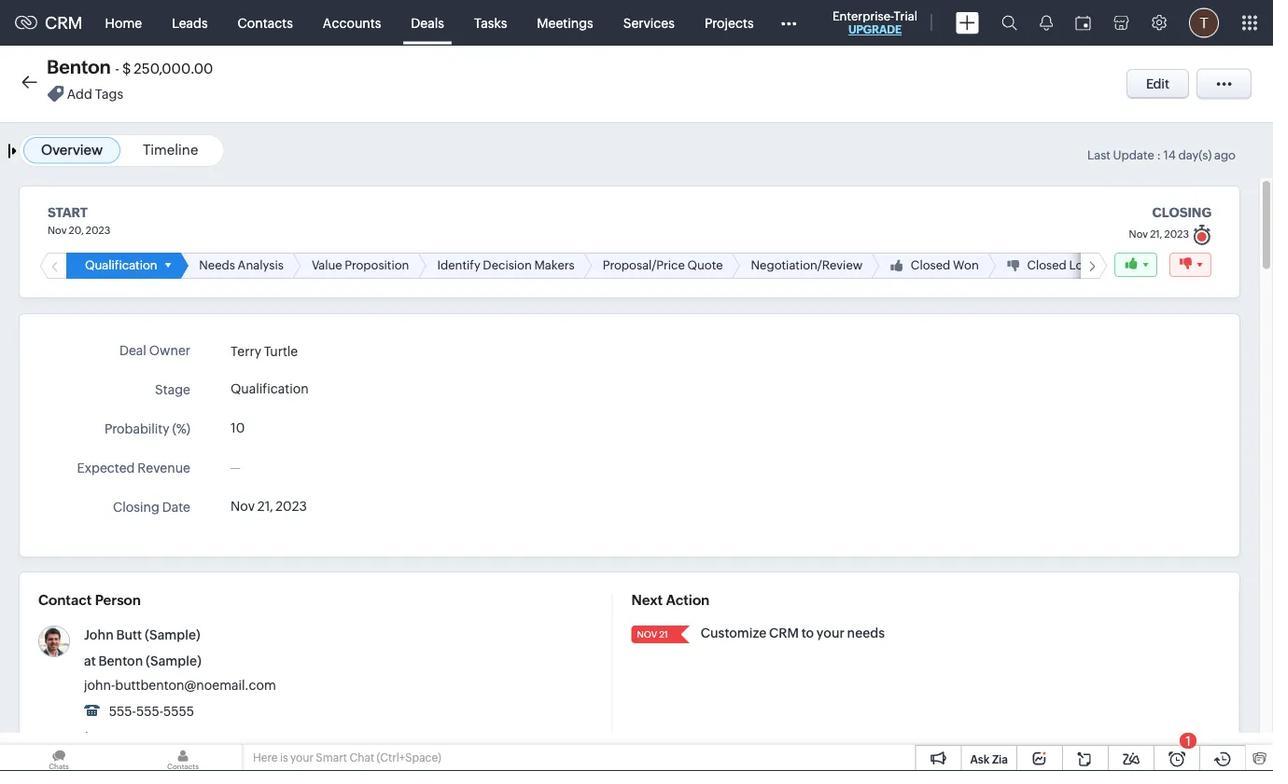 Task type: describe. For each thing, give the bounding box(es) containing it.
action
[[666, 593, 710, 609]]

tags
[[95, 86, 123, 101]]

20,
[[69, 225, 84, 237]]

21, inside closing nov 21, 2023
[[1150, 229, 1162, 240]]

profile image
[[1189, 8, 1219, 38]]

meetings link
[[522, 0, 608, 45]]

john-buttbenton@noemail.com link
[[84, 679, 276, 693]]

identify
[[437, 259, 480, 273]]

john
[[84, 628, 114, 643]]

date
[[162, 500, 190, 515]]

1 horizontal spatial 2023
[[276, 499, 307, 514]]

probability (%)
[[104, 421, 190, 436]]

won
[[953, 259, 979, 273]]

turtle
[[264, 344, 298, 359]]

closed lost
[[1027, 259, 1093, 273]]

home link
[[90, 0, 157, 45]]

1 vertical spatial 5555
[[158, 733, 189, 748]]

closed for closed won
[[911, 259, 950, 273]]

closed for closed lost
[[1027, 259, 1067, 273]]

leads link
[[157, 0, 223, 45]]

analysis
[[238, 259, 284, 273]]

next action
[[631, 593, 710, 609]]

deal owner
[[119, 343, 190, 358]]

nov inside closing nov 21, 2023
[[1129, 229, 1148, 240]]

contacts image
[[124, 746, 242, 772]]

nov left the 21
[[637, 630, 657, 640]]

(ctrl+space)
[[377, 752, 441, 765]]

customize
[[701, 626, 767, 641]]

enterprise-trial upgrade
[[833, 9, 917, 36]]

terry
[[231, 344, 261, 359]]

day(s)
[[1178, 148, 1212, 162]]

at
[[84, 654, 96, 669]]

signals image
[[1040, 15, 1053, 31]]

add
[[67, 86, 92, 101]]

add tags
[[67, 86, 123, 101]]

chats image
[[0, 746, 118, 772]]

create menu element
[[945, 0, 990, 45]]

closing
[[113, 500, 159, 515]]

closing nov 21, 2023
[[1129, 205, 1211, 240]]

nov right the date
[[231, 499, 255, 514]]

$
[[122, 61, 131, 77]]

here is your smart chat (ctrl+space)
[[253, 752, 441, 765]]

0 vertical spatial benton
[[47, 56, 111, 78]]

crm link
[[15, 13, 83, 32]]

overview
[[41, 142, 103, 158]]

stage
[[155, 382, 190, 397]]

deals
[[411, 15, 444, 30]]

search image
[[1001, 15, 1017, 31]]

nov 21
[[637, 630, 668, 640]]

benton - $ 250,000.00
[[47, 56, 213, 78]]

services link
[[608, 0, 690, 45]]

upgrade
[[848, 23, 902, 36]]

2023 for start
[[86, 225, 110, 237]]

0 vertical spatial qualification
[[85, 259, 157, 273]]

lost
[[1069, 259, 1093, 273]]

ask zia
[[970, 754, 1008, 766]]

benton (sample) link
[[98, 654, 201, 669]]

0 horizontal spatial 21,
[[257, 499, 273, 514]]

timeline
[[143, 142, 198, 158]]

overview link
[[41, 142, 103, 158]]

timeline link
[[143, 142, 198, 158]]

0 vertical spatial crm
[[45, 13, 83, 32]]

14
[[1163, 148, 1176, 162]]

contacts link
[[223, 0, 308, 45]]

nov 21, 2023
[[231, 499, 307, 514]]

1 vertical spatial 555-555-5555
[[101, 733, 189, 748]]

proposal/price quote
[[603, 259, 723, 273]]

services
[[623, 15, 675, 30]]

edit
[[1146, 77, 1169, 91]]

0 vertical spatial 555-555-5555
[[106, 705, 194, 720]]

250,000.00
[[134, 61, 213, 77]]

projects link
[[690, 0, 769, 45]]

john butt (sample)
[[84, 628, 200, 643]]

john-
[[84, 679, 115, 693]]

expected revenue
[[77, 461, 190, 476]]

ask
[[970, 754, 990, 766]]

probability
[[104, 421, 170, 436]]

needs
[[847, 626, 885, 641]]

needs
[[199, 259, 235, 273]]

1 horizontal spatial your
[[817, 626, 845, 641]]

last
[[1087, 148, 1111, 162]]

contact person
[[38, 593, 141, 609]]

zia
[[992, 754, 1008, 766]]

signals element
[[1029, 0, 1064, 46]]

person
[[95, 593, 141, 609]]



Task type: locate. For each thing, give the bounding box(es) containing it.
0 vertical spatial 5555
[[163, 705, 194, 720]]

(sample) up benton (sample) link
[[145, 628, 200, 643]]

0 vertical spatial 21,
[[1150, 229, 1162, 240]]

(sample)
[[145, 628, 200, 643], [146, 654, 201, 669]]

1 vertical spatial crm
[[769, 626, 799, 641]]

butt
[[116, 628, 142, 643]]

0 horizontal spatial qualification
[[85, 259, 157, 273]]

Other Modules field
[[769, 8, 809, 38]]

0 horizontal spatial your
[[290, 752, 314, 765]]

closing
[[1152, 205, 1211, 220]]

at benton (sample)
[[84, 654, 201, 669]]

1 vertical spatial (sample)
[[146, 654, 201, 669]]

benton
[[47, 56, 111, 78], [98, 654, 143, 669]]

buttbenton@noemail.com
[[115, 679, 276, 693]]

1 vertical spatial qualification
[[231, 382, 309, 397]]

owner
[[149, 343, 190, 358]]

:
[[1157, 148, 1161, 162]]

create menu image
[[956, 12, 979, 34]]

2 closed from the left
[[1027, 259, 1067, 273]]

projects
[[705, 15, 754, 30]]

(sample) for john butt (sample)
[[145, 628, 200, 643]]

next
[[631, 593, 663, 609]]

-
[[115, 61, 119, 77]]

1 closed from the left
[[911, 259, 950, 273]]

closed left lost
[[1027, 259, 1067, 273]]

here
[[253, 752, 278, 765]]

qualification down terry turtle
[[231, 382, 309, 397]]

1 horizontal spatial crm
[[769, 626, 799, 641]]

makers
[[534, 259, 575, 273]]

is
[[280, 752, 288, 765]]

closed
[[911, 259, 950, 273], [1027, 259, 1067, 273]]

terry turtle
[[231, 344, 298, 359]]

21, right the date
[[257, 499, 273, 514]]

deal
[[119, 343, 146, 358]]

nov inside start nov 20, 2023
[[48, 225, 67, 237]]

1 horizontal spatial 21,
[[1150, 229, 1162, 240]]

2023 inside closing nov 21, 2023
[[1164, 229, 1189, 240]]

10
[[231, 421, 245, 436]]

21,
[[1150, 229, 1162, 240], [257, 499, 273, 514]]

calendar image
[[1075, 15, 1091, 30]]

1 horizontal spatial closed
[[1027, 259, 1067, 273]]

expected
[[77, 461, 135, 476]]

start
[[48, 205, 88, 220]]

customize crm to your needs link
[[701, 626, 885, 641]]

1 vertical spatial 21,
[[257, 499, 273, 514]]

identify decision makers
[[437, 259, 575, 273]]

1 horizontal spatial qualification
[[231, 382, 309, 397]]

nov left the 20,
[[48, 225, 67, 237]]

needs analysis
[[199, 259, 284, 273]]

2023 inside start nov 20, 2023
[[86, 225, 110, 237]]

value
[[312, 259, 342, 273]]

closing date
[[113, 500, 190, 515]]

quote
[[687, 259, 723, 273]]

5555 down the john-buttbenton@noemail.com link on the left of page
[[163, 705, 194, 720]]

2023 for closing
[[1164, 229, 1189, 240]]

to
[[801, 626, 814, 641]]

(%)
[[172, 421, 190, 436]]

start nov 20, 2023
[[48, 205, 110, 237]]

your right is
[[290, 752, 314, 765]]

qualification
[[85, 259, 157, 273], [231, 382, 309, 397]]

leads
[[172, 15, 208, 30]]

contact
[[38, 593, 92, 609]]

closed won
[[911, 259, 979, 273]]

proposal/price
[[603, 259, 685, 273]]

21, down closing
[[1150, 229, 1162, 240]]

(sample) for at benton (sample)
[[146, 654, 201, 669]]

revenue
[[138, 461, 190, 476]]

contacts
[[238, 15, 293, 30]]

negotiation/review
[[751, 259, 863, 273]]

benton up add
[[47, 56, 111, 78]]

555-555-5555
[[106, 705, 194, 720], [101, 733, 189, 748]]

trial
[[894, 9, 917, 23]]

enterprise-
[[833, 9, 894, 23]]

john butt (sample) link
[[84, 628, 200, 643]]

john-buttbenton@noemail.com
[[84, 679, 276, 693]]

deals link
[[396, 0, 459, 45]]

profile element
[[1178, 0, 1230, 45]]

smart
[[316, 752, 347, 765]]

5555 down the john-buttbenton@noemail.com
[[158, 733, 189, 748]]

2 horizontal spatial 2023
[[1164, 229, 1189, 240]]

0 horizontal spatial crm
[[45, 13, 83, 32]]

crm left to
[[769, 626, 799, 641]]

1 vertical spatial benton
[[98, 654, 143, 669]]

edit button
[[1126, 69, 1189, 99]]

0 vertical spatial your
[[817, 626, 845, 641]]

proposition
[[345, 259, 409, 273]]

nov
[[48, 225, 67, 237], [1129, 229, 1148, 240], [231, 499, 255, 514], [637, 630, 657, 640]]

5555
[[163, 705, 194, 720], [158, 733, 189, 748]]

update
[[1113, 148, 1154, 162]]

meetings
[[537, 15, 593, 30]]

tasks link
[[459, 0, 522, 45]]

0 vertical spatial (sample)
[[145, 628, 200, 643]]

last update : 14 day(s) ago
[[1087, 148, 1236, 162]]

search element
[[990, 0, 1029, 46]]

2023
[[86, 225, 110, 237], [1164, 229, 1189, 240], [276, 499, 307, 514]]

crm left home link
[[45, 13, 83, 32]]

1 vertical spatial your
[[290, 752, 314, 765]]

closed left won
[[911, 259, 950, 273]]

accounts link
[[308, 0, 396, 45]]

ago
[[1214, 148, 1236, 162]]

customize crm to your needs
[[701, 626, 885, 641]]

nov down update
[[1129, 229, 1148, 240]]

1
[[1185, 734, 1191, 749]]

chat
[[349, 752, 374, 765]]

0 horizontal spatial 2023
[[86, 225, 110, 237]]

0 horizontal spatial closed
[[911, 259, 950, 273]]

(sample) up the john-buttbenton@noemail.com
[[146, 654, 201, 669]]

crm
[[45, 13, 83, 32], [769, 626, 799, 641]]

value proposition
[[312, 259, 409, 273]]

tasks
[[474, 15, 507, 30]]

your right to
[[817, 626, 845, 641]]

qualification down start nov 20, 2023
[[85, 259, 157, 273]]

benton down butt
[[98, 654, 143, 669]]



Task type: vqa. For each thing, say whether or not it's contained in the screenshot.
REVENUE
yes



